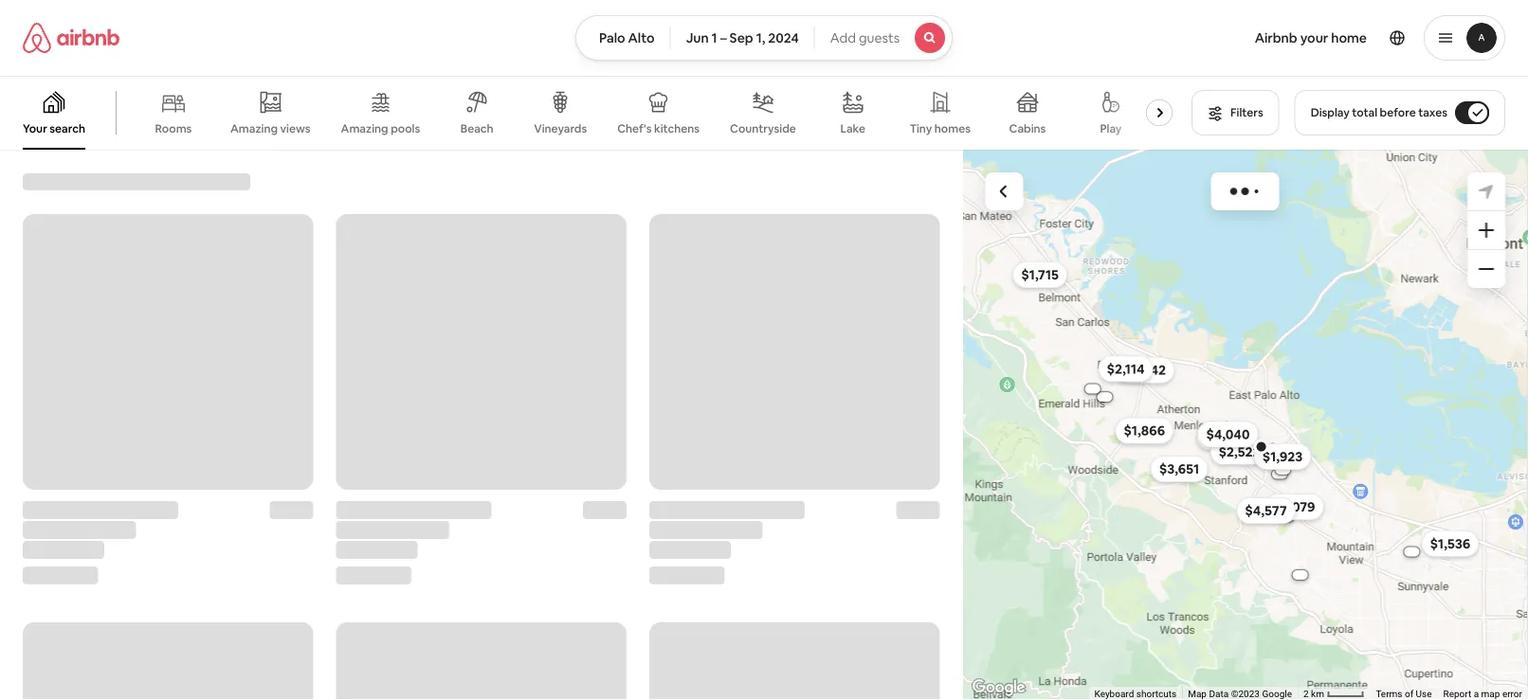 Task type: locate. For each thing, give the bounding box(es) containing it.
km
[[1312, 689, 1325, 700]]

$1,715
[[1022, 266, 1059, 284]]

2 km
[[1304, 689, 1327, 700]]

palo
[[599, 29, 625, 46], [149, 174, 176, 191]]

alto inside palo alto button
[[628, 29, 655, 46]]

1 vertical spatial alto
[[178, 174, 205, 191]]

over 1,000 places in palo alto
[[23, 174, 205, 191]]

beach
[[461, 121, 494, 136]]

add guests
[[830, 29, 900, 46]]

map
[[1482, 689, 1501, 700]]

alto right in
[[178, 174, 205, 191]]

amazing pools
[[341, 121, 420, 136]]

©2023
[[1232, 689, 1260, 700]]

shortcuts
[[1137, 689, 1177, 700]]

in
[[136, 174, 146, 191]]

filters button
[[1192, 90, 1280, 136]]

amazing left pools
[[341, 121, 388, 136]]

chef's
[[618, 121, 652, 136]]

$4,577 button
[[1237, 498, 1296, 524]]

amazing for amazing pools
[[341, 121, 388, 136]]

tiny homes
[[910, 121, 971, 136]]

$2,442
[[1124, 362, 1167, 379]]

views
[[280, 121, 311, 136]]

amazing left "views"
[[230, 121, 278, 136]]

0 horizontal spatial amazing
[[230, 121, 278, 136]]

data
[[1210, 689, 1229, 700]]

$4,577
[[1246, 503, 1288, 520]]

sep
[[730, 29, 754, 46]]

google image
[[968, 676, 1030, 701]]

chef's kitchens
[[618, 121, 700, 136]]

tiny
[[910, 121, 932, 136]]

your
[[1301, 29, 1329, 46]]

1 horizontal spatial palo
[[599, 29, 625, 46]]

lake
[[841, 121, 866, 136]]

keyboard
[[1095, 689, 1134, 700]]

$3,651 button
[[1151, 456, 1209, 483]]

pools
[[391, 121, 420, 136]]

$1,536
[[1431, 536, 1471, 553]]

jun 1 – sep 1, 2024
[[686, 29, 799, 46]]

$2,114
[[1108, 361, 1145, 378]]

1,
[[756, 29, 766, 46]]

0 horizontal spatial alto
[[178, 174, 205, 191]]

1 vertical spatial palo
[[149, 174, 176, 191]]

$4,040 $1,923 $3,651
[[1160, 426, 1303, 478]]

group
[[0, 76, 1181, 150]]

jun
[[686, 29, 709, 46]]

$1,866
[[1124, 423, 1166, 440]]

1 horizontal spatial amazing
[[341, 121, 388, 136]]

$2,114 button
[[1099, 356, 1154, 382]]

amazing views
[[230, 121, 311, 136]]

0 vertical spatial palo
[[599, 29, 625, 46]]

jun 1 – sep 1, 2024 button
[[670, 15, 815, 61]]

palo left jun
[[599, 29, 625, 46]]

add
[[830, 29, 856, 46]]

amazing
[[230, 121, 278, 136], [341, 121, 388, 136]]

1 horizontal spatial alto
[[628, 29, 655, 46]]

airbnb
[[1255, 29, 1298, 46]]

taxes
[[1419, 105, 1448, 120]]

alto
[[628, 29, 655, 46], [178, 174, 205, 191]]

$2,079
[[1274, 499, 1316, 516]]

none search field containing palo alto
[[576, 15, 953, 61]]

rooms
[[155, 121, 192, 136]]

$1,715 button
[[1013, 262, 1068, 288]]

report a map error link
[[1444, 689, 1523, 700]]

alto left jun
[[628, 29, 655, 46]]

palo right in
[[149, 174, 176, 191]]

airbnb your home link
[[1244, 18, 1379, 58]]

display total before taxes
[[1311, 105, 1448, 120]]

$4,040 button
[[1198, 421, 1259, 448]]

None search field
[[576, 15, 953, 61]]

$1,923 button
[[1255, 444, 1312, 470]]

0 horizontal spatial palo
[[149, 174, 176, 191]]

–
[[720, 29, 727, 46]]

0 vertical spatial alto
[[628, 29, 655, 46]]



Task type: describe. For each thing, give the bounding box(es) containing it.
profile element
[[976, 0, 1506, 76]]

search
[[50, 121, 85, 136]]

report a map error
[[1444, 689, 1523, 700]]

$1,536 button
[[1422, 531, 1480, 557]]

$4,722
[[1206, 429, 1247, 446]]

add guests button
[[814, 15, 953, 61]]

display
[[1311, 105, 1350, 120]]

use
[[1416, 689, 1432, 700]]

1
[[712, 29, 718, 46]]

palo inside button
[[599, 29, 625, 46]]

of
[[1405, 689, 1414, 700]]

a
[[1474, 689, 1480, 700]]

palo alto button
[[576, 15, 671, 61]]

$4,722 button
[[1197, 424, 1256, 451]]

terms of use
[[1376, 689, 1432, 700]]

2
[[1304, 689, 1309, 700]]

keyboard shortcuts
[[1095, 689, 1177, 700]]

google
[[1263, 689, 1293, 700]]

vineyards
[[534, 121, 587, 136]]

report
[[1444, 689, 1472, 700]]

$2,442 button
[[1116, 357, 1175, 384]]

total
[[1353, 105, 1378, 120]]

zoom out image
[[1479, 223, 1495, 238]]

before
[[1380, 105, 1416, 120]]

$3,651
[[1160, 461, 1200, 478]]

$1,923
[[1263, 449, 1303, 466]]

$2,522 button
[[1211, 439, 1270, 465]]

1,000
[[56, 174, 89, 191]]

airbnb your home
[[1255, 29, 1367, 46]]

countryside
[[730, 121, 796, 136]]

2024
[[768, 29, 799, 46]]

homes
[[935, 121, 971, 136]]

home
[[1332, 29, 1367, 46]]

your search
[[23, 121, 85, 136]]

zoom in image
[[1479, 184, 1495, 199]]

places
[[92, 174, 133, 191]]

kitchens
[[654, 121, 700, 136]]

cabins
[[1010, 121, 1046, 136]]

$2,522
[[1219, 444, 1261, 461]]

amazing for amazing views
[[230, 121, 278, 136]]

group containing amazing views
[[0, 76, 1181, 150]]

error
[[1503, 689, 1523, 700]]

map
[[1188, 689, 1207, 700]]

terms of use link
[[1376, 689, 1432, 700]]

guests
[[859, 29, 900, 46]]

your
[[23, 121, 47, 136]]

palo alto
[[599, 29, 655, 46]]

google map
showing 31 stays. region
[[963, 150, 1529, 701]]

2 km button
[[1298, 688, 1371, 701]]

over
[[23, 174, 53, 191]]

keyboard shortcuts button
[[1095, 688, 1177, 701]]

$4,040
[[1207, 426, 1251, 443]]

$1,866 button
[[1116, 418, 1174, 444]]

the location you searched image
[[1254, 440, 1270, 455]]

$2,079 button
[[1265, 494, 1325, 521]]

terms
[[1376, 689, 1403, 700]]

play
[[1101, 121, 1122, 136]]

filters
[[1231, 105, 1264, 120]]

map data ©2023 google
[[1188, 689, 1293, 700]]



Task type: vqa. For each thing, say whether or not it's contained in the screenshot.
Any
no



